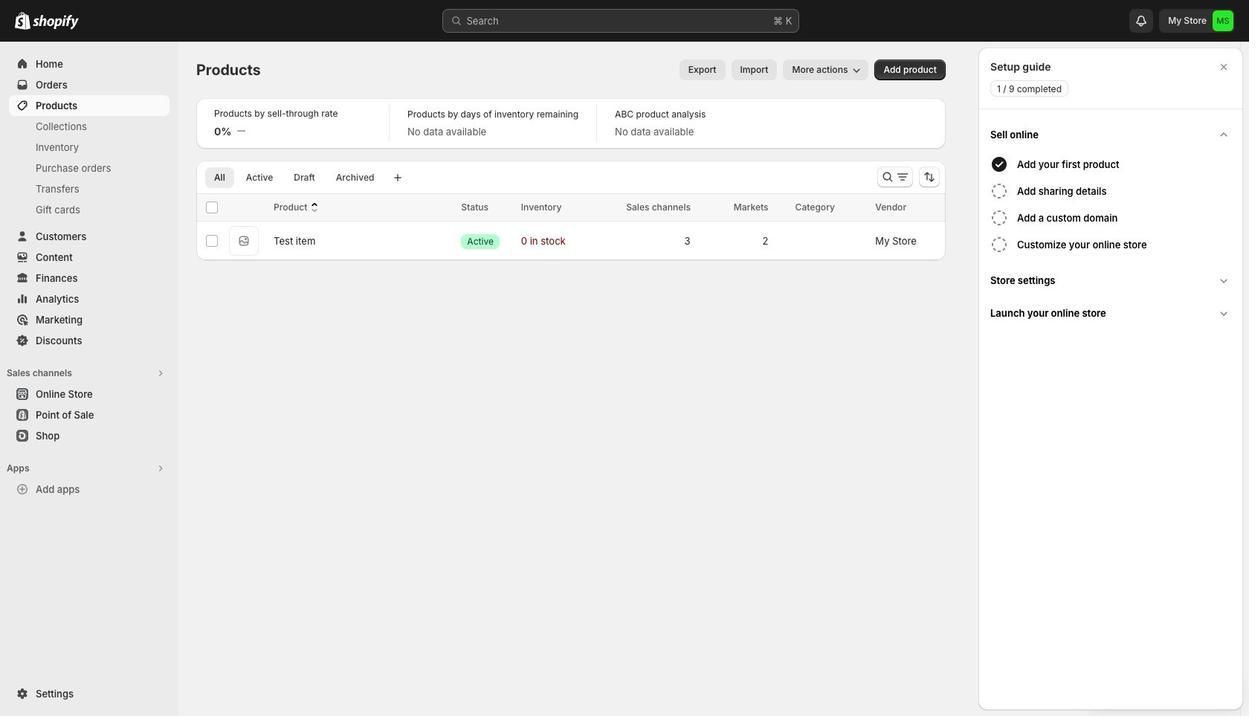 Task type: describe. For each thing, give the bounding box(es) containing it.
my store image
[[1213, 10, 1234, 31]]

mark customize your online store as done image
[[991, 236, 1009, 254]]

0 horizontal spatial shopify image
[[15, 12, 30, 30]]

mark add a custom domain as done image
[[991, 209, 1009, 227]]



Task type: vqa. For each thing, say whether or not it's contained in the screenshot.
Shopify image
yes



Task type: locate. For each thing, give the bounding box(es) containing it.
1 horizontal spatial shopify image
[[33, 15, 79, 30]]

shopify image
[[15, 12, 30, 30], [33, 15, 79, 30]]

tab list
[[202, 167, 386, 188]]

dialog
[[979, 48, 1244, 710]]

mark add sharing details as done image
[[991, 182, 1009, 200]]



